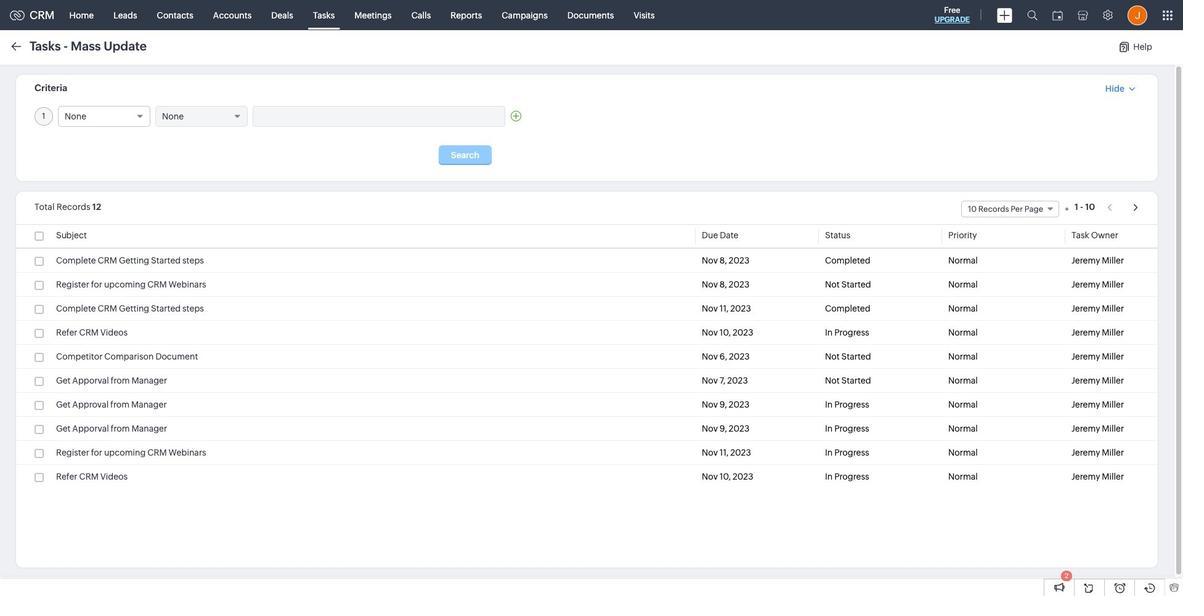 Task type: describe. For each thing, give the bounding box(es) containing it.
logo image
[[10, 10, 25, 20]]

search element
[[1020, 0, 1046, 30]]

search image
[[1028, 10, 1038, 20]]



Task type: vqa. For each thing, say whether or not it's contained in the screenshot.
search element at top right
yes



Task type: locate. For each thing, give the bounding box(es) containing it.
profile element
[[1121, 0, 1155, 30]]

row group
[[16, 249, 1158, 489]]

profile image
[[1128, 5, 1148, 25]]

None field
[[962, 201, 1060, 217]]

None text field
[[253, 107, 505, 126]]

create menu element
[[990, 0, 1020, 30]]

calendar image
[[1053, 10, 1063, 20]]

create menu image
[[998, 8, 1013, 23]]



